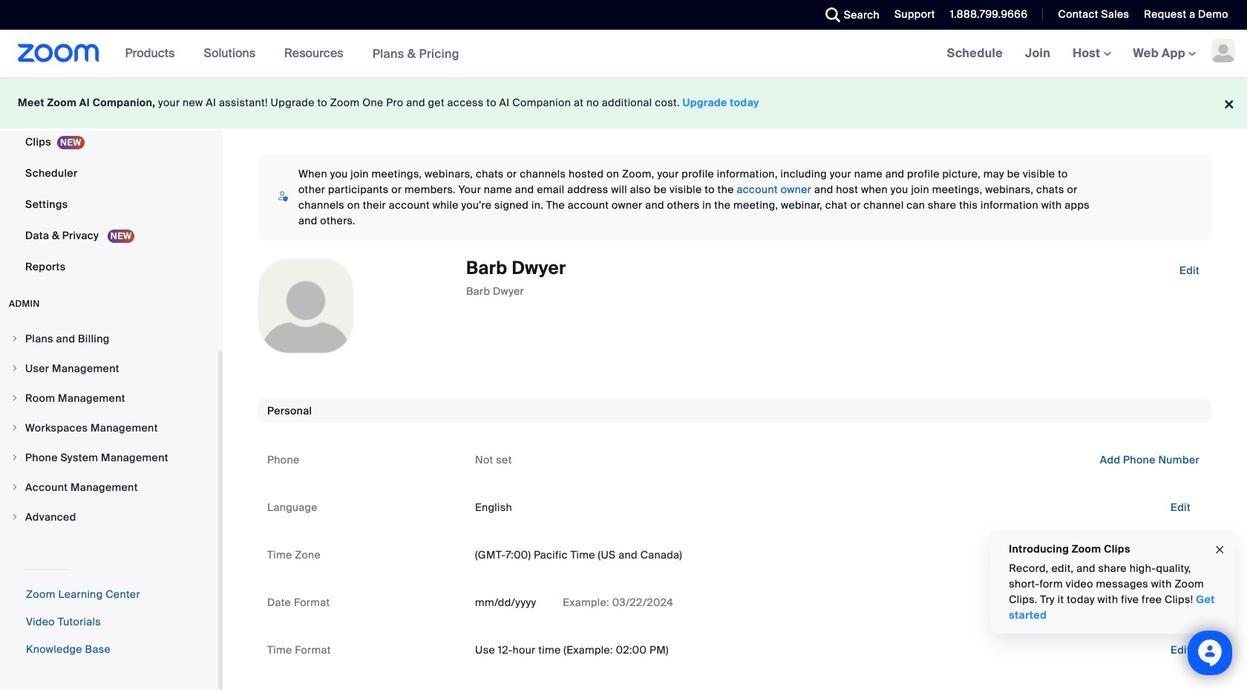 Task type: describe. For each thing, give the bounding box(es) containing it.
admin menu menu
[[0, 325, 218, 533]]

2 menu item from the top
[[0, 354, 218, 383]]

1 menu item from the top
[[0, 325, 218, 353]]

right image for 4th menu item
[[10, 423, 19, 432]]

zoom logo image
[[18, 44, 99, 62]]

right image for fifth menu item from the bottom
[[10, 394, 19, 403]]

user photo image
[[259, 259, 353, 353]]

5 menu item from the top
[[0, 443, 218, 472]]

right image for sixth menu item from the top
[[10, 483, 19, 492]]

meetings navigation
[[936, 30, 1248, 78]]

3 right image from the top
[[10, 513, 19, 521]]

edit user photo image
[[294, 299, 318, 313]]

1 right image from the top
[[10, 364, 19, 373]]

7 menu item from the top
[[0, 503, 218, 531]]



Task type: locate. For each thing, give the bounding box(es) containing it.
2 right image from the top
[[10, 394, 19, 403]]

close image
[[1215, 541, 1226, 558]]

1 right image from the top
[[10, 334, 19, 343]]

right image
[[10, 334, 19, 343], [10, 394, 19, 403], [10, 423, 19, 432], [10, 483, 19, 492]]

personal menu menu
[[0, 0, 218, 283]]

2 vertical spatial right image
[[10, 513, 19, 521]]

right image for seventh menu item from the bottom
[[10, 334, 19, 343]]

4 right image from the top
[[10, 483, 19, 492]]

0 vertical spatial right image
[[10, 364, 19, 373]]

3 menu item from the top
[[0, 384, 218, 412]]

footer
[[0, 77, 1248, 129]]

3 right image from the top
[[10, 423, 19, 432]]

product information navigation
[[114, 30, 471, 78]]

right image
[[10, 364, 19, 373], [10, 453, 19, 462], [10, 513, 19, 521]]

profile picture image
[[1212, 39, 1236, 62]]

banner
[[0, 30, 1248, 78]]

2 right image from the top
[[10, 453, 19, 462]]

menu item
[[0, 325, 218, 353], [0, 354, 218, 383], [0, 384, 218, 412], [0, 414, 218, 442], [0, 443, 218, 472], [0, 473, 218, 501], [0, 503, 218, 531]]

6 menu item from the top
[[0, 473, 218, 501]]

4 menu item from the top
[[0, 414, 218, 442]]

1 vertical spatial right image
[[10, 453, 19, 462]]



Task type: vqa. For each thing, say whether or not it's contained in the screenshot.
top right image
yes



